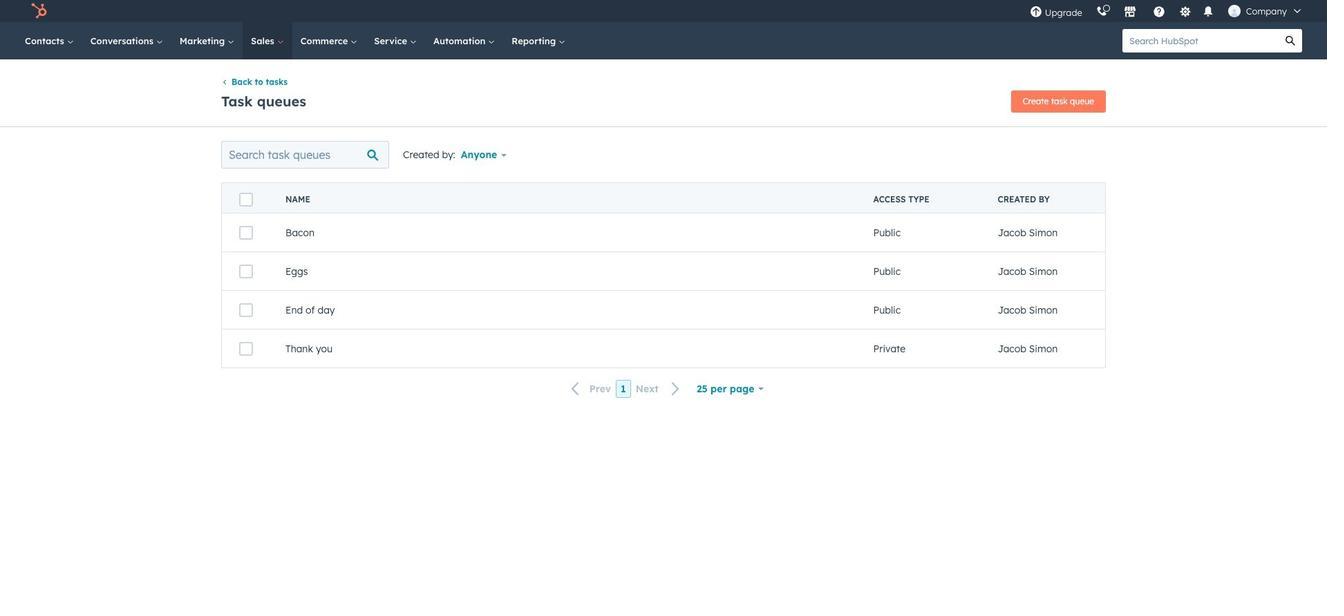 Task type: vqa. For each thing, say whether or not it's contained in the screenshot.
"Page Section" ELEMENT
no



Task type: describe. For each thing, give the bounding box(es) containing it.
marketplaces image
[[1124, 6, 1137, 19]]

Search HubSpot search field
[[1123, 29, 1280, 53]]

pagination navigation
[[564, 380, 689, 398]]



Task type: locate. For each thing, give the bounding box(es) containing it.
banner
[[221, 87, 1107, 113]]

jacob simon image
[[1229, 5, 1241, 17]]

Search task queues search field
[[221, 141, 389, 169]]

menu
[[1023, 0, 1311, 22]]



